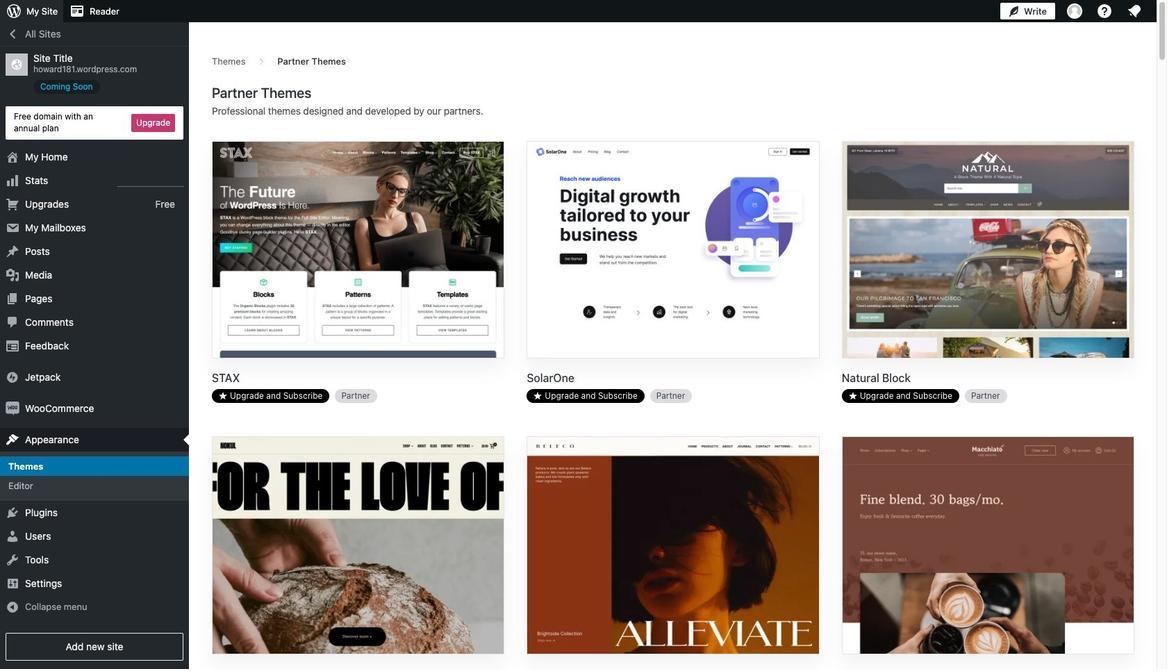 Task type: describe. For each thing, give the bounding box(es) containing it.
help image
[[1096, 3, 1113, 19]]

2 img image from the top
[[6, 401, 19, 415]]

stax is a premium block theme for the wordpress full-site editor. the design is clean, versatile, and totally customizable. additionally, the setup wizard provides a super simple installation process — so your site will appear exactly as the demo within moments of activation. image
[[213, 141, 504, 360]]

nokul is a tasty block wordpress theme that will help your pastries and doughs take center stage and get the attention they deserve. thanks to nokul's seamless design, your website visitors will enjoy adding your products to cart and will keep coming back. image
[[213, 437, 504, 667]]

my profile image
[[1067, 3, 1082, 19]]

highest hourly views 0 image
[[117, 178, 183, 187]]

solarone is a fresh, minimal, and professional wordpress block theme. this theme is suitable for corporate business websites or agencies, freelancers and small startups. image
[[528, 141, 819, 360]]



Task type: vqa. For each thing, say whether or not it's contained in the screenshot.
range field
no



Task type: locate. For each thing, give the bounding box(es) containing it.
manage your notifications image
[[1126, 3, 1143, 19]]

0 vertical spatial img image
[[6, 370, 19, 384]]

1 vertical spatial img image
[[6, 401, 19, 415]]

1 img image from the top
[[6, 370, 19, 384]]

attract loyal customers to your personal-care brand with the lovely beleco theme for woocommerce. the minimal design of beleco has a subtle ambiance ideal for beauty and skincare products. image
[[528, 437, 819, 667]]

whether you're providing fishing charters or surf adventures, promoting local farmers markets or saving the whales, offering vegan cooking tips or selling organic lip balm — the natural theme is a natural choice for your wordpress website. image
[[842, 141, 1134, 360]]

the macchiato theme is ideal for artisan storefronts. you offer exceptional products you make with care. showcase your products in a theme designed for stores with a smaller inventory that changes regularly. image
[[842, 437, 1134, 667]]

img image
[[6, 370, 19, 384], [6, 401, 19, 415]]



